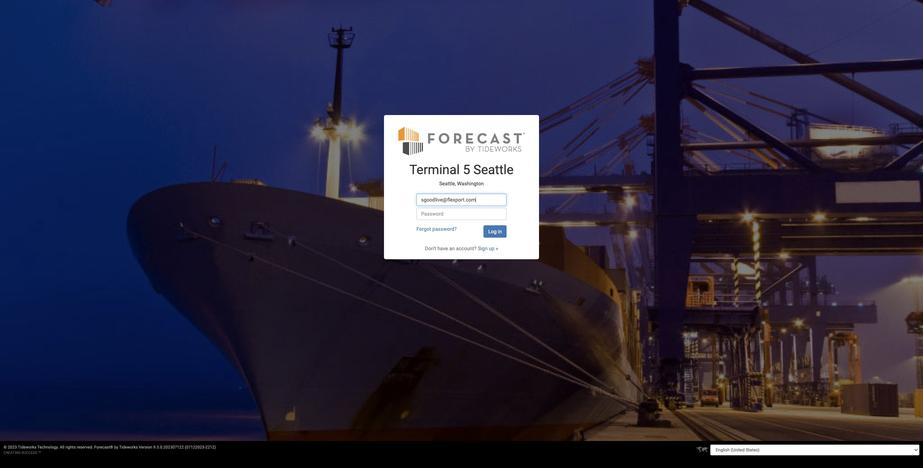 Task type: locate. For each thing, give the bounding box(es) containing it.
»
[[496, 246, 498, 251]]

sign
[[478, 246, 488, 251]]

1 tideworks from the left
[[18, 445, 36, 450]]

tideworks right the by
[[119, 445, 138, 450]]

0 horizontal spatial tideworks
[[18, 445, 36, 450]]

tideworks up success
[[18, 445, 36, 450]]

success
[[22, 451, 37, 455]]

rights
[[65, 445, 76, 450]]

forgot password? link
[[416, 226, 457, 232]]

2023
[[8, 445, 17, 450]]

by
[[114, 445, 118, 450]]

(07122023-
[[185, 445, 205, 450]]

terminal
[[409, 162, 460, 177]]

have
[[437, 246, 448, 251]]

9.5.0.202307122
[[153, 445, 184, 450]]

forecast®
[[94, 445, 113, 450]]

log
[[488, 229, 497, 234]]

1 horizontal spatial tideworks
[[119, 445, 138, 450]]

all
[[60, 445, 64, 450]]

don't
[[425, 246, 436, 251]]

2212)
[[205, 445, 216, 450]]

forecast® by tideworks image
[[398, 126, 525, 156]]

tideworks
[[18, 445, 36, 450], [119, 445, 138, 450]]

℠
[[38, 451, 41, 455]]

creating
[[4, 451, 21, 455]]

account?
[[456, 246, 477, 251]]



Task type: describe. For each thing, give the bounding box(es) containing it.
an
[[449, 246, 455, 251]]

forgot password? log in
[[416, 226, 502, 234]]

Email or username text field
[[416, 194, 507, 206]]

up
[[489, 246, 495, 251]]

version
[[139, 445, 152, 450]]

reserved.
[[77, 445, 93, 450]]

sign up » link
[[478, 246, 498, 251]]

© 2023 tideworks technology. all rights reserved. forecast® by tideworks version 9.5.0.202307122 (07122023-2212) creating success ℠
[[4, 445, 216, 455]]

in
[[498, 229, 502, 234]]

washington
[[457, 181, 484, 186]]

2 tideworks from the left
[[119, 445, 138, 450]]

5
[[463, 162, 470, 177]]

technology.
[[37, 445, 59, 450]]

seattle,
[[439, 181, 456, 186]]

terminal 5 seattle seattle, washington
[[409, 162, 514, 186]]

forgot
[[416, 226, 431, 232]]

password?
[[432, 226, 457, 232]]

seattle
[[474, 162, 514, 177]]

don't have an account? sign up »
[[425, 246, 498, 251]]

log in button
[[484, 225, 507, 238]]

©
[[4, 445, 7, 450]]

Password password field
[[416, 208, 507, 220]]



